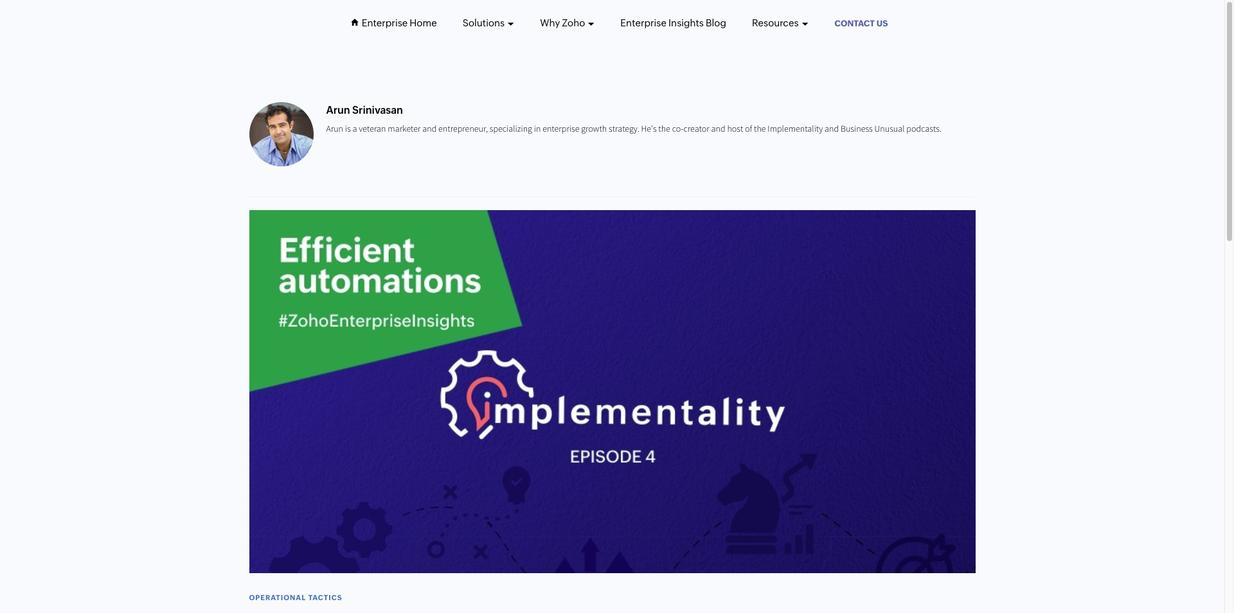 Task type: locate. For each thing, give the bounding box(es) containing it.
marketer
[[388, 123, 421, 134]]

and right marketer
[[423, 123, 437, 134]]

creator
[[684, 123, 710, 134]]

enterprise inside "enterprise insights blog" link
[[621, 17, 667, 28]]

why zoho
[[540, 17, 585, 28]]

in
[[534, 123, 541, 134]]

and
[[423, 123, 437, 134], [712, 123, 726, 134], [825, 123, 839, 134]]

arun left is
[[326, 123, 343, 134]]

growth
[[582, 123, 607, 134]]

entrepreneur,
[[439, 123, 488, 134]]

enterprise insights blog link
[[621, 1, 727, 39]]

enterprise home
[[362, 17, 437, 28]]

enterprise for enterprise home
[[362, 17, 408, 28]]

enterprise
[[362, 17, 408, 28], [621, 17, 667, 28]]

co-
[[672, 123, 684, 134]]

2 and from the left
[[712, 123, 726, 134]]

business
[[841, 123, 873, 134]]

1 arun from the top
[[326, 104, 350, 116]]

and left the host
[[712, 123, 726, 134]]

1 horizontal spatial and
[[712, 123, 726, 134]]

of
[[745, 123, 753, 134]]

enterprise insights blog
[[621, 17, 727, 28]]

the right of
[[754, 123, 766, 134]]

2 arun from the top
[[326, 123, 343, 134]]

0 horizontal spatial and
[[423, 123, 437, 134]]

0 horizontal spatial the
[[659, 123, 671, 134]]

home
[[410, 17, 437, 28]]

why
[[540, 17, 560, 28]]

enterprise inside enterprise home link
[[362, 17, 408, 28]]

2 horizontal spatial and
[[825, 123, 839, 134]]

arun for arun srinivasan
[[326, 104, 350, 116]]

0 vertical spatial arun
[[326, 104, 350, 116]]

0 horizontal spatial enterprise
[[362, 17, 408, 28]]

enterprise home link
[[362, 1, 437, 39]]

2 the from the left
[[754, 123, 766, 134]]

enterprise left home
[[362, 17, 408, 28]]

contact us
[[835, 19, 888, 28]]

arun for arun is a veteran marketer and entrepreneur, specializing in enterprise growth strategy. he's the co-creator and host of the implementality and business unusual podcasts.
[[326, 123, 343, 134]]

the left co-
[[659, 123, 671, 134]]

specializing
[[490, 123, 532, 134]]

arun
[[326, 104, 350, 116], [326, 123, 343, 134]]

and left business
[[825, 123, 839, 134]]

enterprise left insights
[[621, 17, 667, 28]]

enterprise for enterprise insights blog
[[621, 17, 667, 28]]

enterprise
[[543, 123, 580, 134]]

arun up is
[[326, 104, 350, 116]]

1 enterprise from the left
[[362, 17, 408, 28]]

2 enterprise from the left
[[621, 17, 667, 28]]

unusual
[[875, 123, 905, 134]]

1 horizontal spatial enterprise
[[621, 17, 667, 28]]

the
[[659, 123, 671, 134], [754, 123, 766, 134]]

1 and from the left
[[423, 123, 437, 134]]

blog
[[706, 17, 727, 28]]

solutions
[[463, 17, 505, 28]]

1 horizontal spatial the
[[754, 123, 766, 134]]

1 vertical spatial arun
[[326, 123, 343, 134]]



Task type: describe. For each thing, give the bounding box(es) containing it.
resources
[[752, 17, 799, 28]]

implementality
[[768, 123, 823, 134]]

1 the from the left
[[659, 123, 671, 134]]

host
[[728, 123, 744, 134]]

is
[[345, 123, 351, 134]]

arun is a veteran marketer and entrepreneur, specializing in enterprise growth strategy. he's the co-creator and host of the implementality and business unusual podcasts.
[[326, 123, 942, 134]]

operational tactics
[[249, 594, 343, 602]]

a
[[353, 123, 357, 134]]

3 and from the left
[[825, 123, 839, 134]]

us
[[877, 19, 888, 28]]

arun srinivasan
[[326, 104, 403, 116]]

operational tactics link
[[249, 594, 343, 602]]

he's
[[642, 123, 657, 134]]

podcasts.
[[907, 123, 942, 134]]

image of the implementality podcast logo and name image
[[249, 210, 976, 573]]

arun srinivasan link
[[326, 104, 403, 116]]

strategy.
[[609, 123, 640, 134]]

operational
[[249, 594, 306, 602]]

srinivasan
[[353, 104, 403, 116]]

tactics
[[309, 594, 343, 602]]

insights
[[669, 17, 704, 28]]

contact us link
[[834, 1, 889, 41]]

veteran
[[359, 123, 386, 134]]

contact
[[835, 19, 875, 28]]

zoho
[[562, 17, 585, 28]]



Task type: vqa. For each thing, say whether or not it's contained in the screenshot.
IMAGE OF THE IMPLEMENTALITY PODCAST LOGO AND NAME
yes



